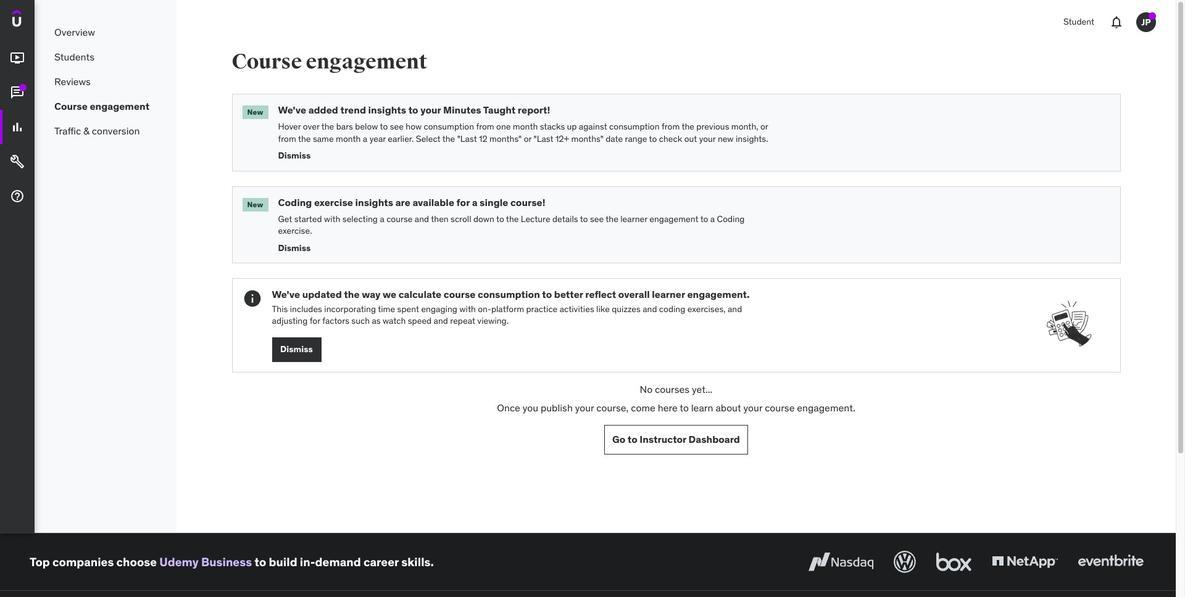 Task type: vqa. For each thing, say whether or not it's contained in the screenshot.
then in the top left of the page
yes



Task type: describe. For each thing, give the bounding box(es) containing it.
such
[[352, 316, 370, 327]]

started
[[294, 214, 322, 225]]

instructor
[[640, 434, 687, 446]]

lecture
[[521, 214, 551, 225]]

traffic
[[54, 125, 81, 137]]

coding
[[660, 304, 686, 315]]

engagement inside coding exercise insights are available for a single course! get started with selecting a course and then scroll down to the lecture details to see the learner engagement to a coding exercise. dismiss
[[650, 214, 699, 225]]

platform
[[492, 304, 524, 315]]

choose
[[116, 555, 157, 570]]

reviews
[[54, 75, 91, 88]]

viewing.
[[478, 316, 509, 327]]

you
[[523, 402, 539, 415]]

previous
[[697, 121, 730, 132]]

go to instructor dashboard
[[613, 434, 741, 446]]

stacks
[[540, 121, 565, 132]]

your down the previous
[[700, 133, 716, 144]]

engaging
[[421, 304, 458, 315]]

yet...
[[692, 383, 713, 396]]

on-
[[478, 304, 492, 315]]

earlier.
[[388, 133, 414, 144]]

consumption inside we've updated the way we calculate course consumption to better reflect overall learner engagement. this includes incorporating time spent engaging with on-platform practice activities like quizzes and coding exercises, and adjusting for factors such as watch speed and repeat viewing.
[[478, 289, 540, 301]]

2 medium image from the top
[[10, 85, 25, 100]]

and down engaging
[[434, 316, 448, 327]]

volkswagen image
[[892, 549, 919, 576]]

new for coding
[[247, 200, 263, 209]]

2 vertical spatial dismiss button
[[272, 338, 321, 362]]

we've for updated
[[272, 289, 300, 301]]

the right details
[[606, 214, 619, 225]]

your up "how"
[[421, 104, 441, 116]]

factors
[[323, 316, 350, 327]]

dismiss inside we've added trend insights to your minutes taught report! hover over the bars below to see how consumption from one month stacks up against consumption from the previous month, or from the same month a year earlier. select the "last 12 months" or "last 12+ months" date range to check out your new insights. dismiss
[[278, 150, 311, 161]]

range
[[625, 133, 648, 144]]

select
[[416, 133, 441, 144]]

this
[[272, 304, 288, 315]]

skills.
[[402, 555, 434, 570]]

jp
[[1142, 16, 1152, 28]]

learner inside we've updated the way we calculate course consumption to better reflect overall learner engagement. this includes incorporating time spent engaging with on-platform practice activities like quizzes and coding exercises, and adjusting for factors such as watch speed and repeat viewing.
[[652, 289, 686, 301]]

with inside coding exercise insights are available for a single course! get started with selecting a course and then scroll down to the lecture details to see the learner engagement to a coding exercise. dismiss
[[324, 214, 341, 225]]

and down overall
[[643, 304, 658, 315]]

course inside coding exercise insights are available for a single course! get started with selecting a course and then scroll down to the lecture details to see the learner engagement to a coding exercise. dismiss
[[387, 214, 413, 225]]

down
[[474, 214, 495, 225]]

selecting
[[343, 214, 378, 225]]

report!
[[518, 104, 551, 116]]

eventbrite image
[[1076, 549, 1147, 576]]

to inside we've updated the way we calculate course consumption to better reflect overall learner engagement. this includes incorporating time spent engaging with on-platform practice activities like quizzes and coding exercises, and adjusting for factors such as watch speed and repeat viewing.
[[543, 289, 552, 301]]

1 months" from the left
[[490, 133, 522, 144]]

trend
[[341, 104, 366, 116]]

insights.
[[736, 133, 769, 144]]

we
[[383, 289, 397, 301]]

1 "last from the left
[[458, 133, 477, 144]]

1 horizontal spatial from
[[476, 121, 495, 132]]

exercise
[[314, 196, 353, 209]]

notifications image
[[1110, 15, 1125, 30]]

companies
[[53, 555, 114, 570]]

includes
[[290, 304, 322, 315]]

spent
[[398, 304, 419, 315]]

2 "last from the left
[[534, 133, 554, 144]]

updated
[[302, 289, 342, 301]]

insights inside coding exercise insights are available for a single course! get started with selecting a course and then scroll down to the lecture details to see the learner engagement to a coding exercise. dismiss
[[355, 196, 394, 209]]

then
[[431, 214, 449, 225]]

how
[[406, 121, 422, 132]]

1 horizontal spatial month
[[513, 121, 538, 132]]

udemy image
[[12, 10, 69, 31]]

added
[[309, 104, 338, 116]]

no
[[640, 383, 653, 396]]

overall
[[619, 289, 650, 301]]

are
[[396, 196, 411, 209]]

insights inside we've added trend insights to your minutes taught report! hover over the bars below to see how consumption from one month stacks up against consumption from the previous month, or from the same month a year earlier. select the "last 12 months" or "last 12+ months" date range to check out your new insights. dismiss
[[368, 104, 407, 116]]

hover
[[278, 121, 301, 132]]

2 vertical spatial dismiss
[[280, 344, 313, 355]]

come
[[631, 402, 656, 415]]

student
[[1064, 16, 1095, 27]]

dismiss inside coding exercise insights are available for a single course! get started with selecting a course and then scroll down to the lecture details to see the learner engagement to a coding exercise. dismiss
[[278, 242, 311, 254]]

0 vertical spatial engagement
[[306, 49, 428, 75]]

2 horizontal spatial consumption
[[610, 121, 660, 132]]

minutes
[[443, 104, 482, 116]]

0 horizontal spatial course engagement
[[54, 100, 150, 112]]

scroll
[[451, 214, 472, 225]]

we've added trend insights to your minutes taught report! hover over the bars below to see how consumption from one month stacks up against consumption from the previous month, or from the same month a year earlier. select the "last 12 months" or "last 12+ months" date range to check out your new insights. dismiss
[[278, 104, 769, 161]]

in-
[[300, 555, 315, 570]]

exercise.
[[278, 226, 312, 237]]

details
[[553, 214, 579, 225]]

a inside we've added trend insights to your minutes taught report! hover over the bars below to see how consumption from one month stacks up against consumption from the previous month, or from the same month a year earlier. select the "last 12 months" or "last 12+ months" date range to check out your new insights. dismiss
[[363, 133, 368, 144]]

for inside we've updated the way we calculate course consumption to better reflect overall learner engagement. this includes incorporating time spent engaging with on-platform practice activities like quizzes and coding exercises, and adjusting for factors such as watch speed and repeat viewing.
[[310, 316, 320, 327]]

activities
[[560, 304, 595, 315]]

about
[[716, 402, 742, 415]]

nasdaq image
[[806, 549, 877, 576]]

student link
[[1057, 7, 1103, 37]]

dashboard
[[689, 434, 741, 446]]

1 vertical spatial engagement.
[[798, 402, 856, 415]]

the up out
[[682, 121, 695, 132]]

2 medium image from the top
[[10, 155, 25, 169]]

top companies choose udemy business to build in-demand career skills.
[[30, 555, 434, 570]]

reflect
[[586, 289, 617, 301]]

go
[[613, 434, 626, 446]]

the down the over
[[298, 133, 311, 144]]

0 vertical spatial coding
[[278, 196, 312, 209]]

3 medium image from the top
[[10, 189, 25, 204]]

available
[[413, 196, 455, 209]]

time
[[378, 304, 395, 315]]

same
[[313, 133, 334, 144]]

quizzes
[[612, 304, 641, 315]]

courses
[[655, 383, 690, 396]]

students link
[[35, 44, 177, 69]]

get
[[278, 214, 292, 225]]

year
[[370, 133, 386, 144]]

and inside coding exercise insights are available for a single course! get started with selecting a course and then scroll down to the lecture details to see the learner engagement to a coding exercise. dismiss
[[415, 214, 429, 225]]

calculate
[[399, 289, 442, 301]]

traffic & conversion link
[[35, 119, 177, 143]]

demand
[[315, 555, 361, 570]]

the down the course!
[[506, 214, 519, 225]]



Task type: locate. For each thing, give the bounding box(es) containing it.
1 new from the top
[[247, 107, 263, 117]]

0 horizontal spatial month
[[336, 133, 361, 144]]

month,
[[732, 121, 759, 132]]

months" down against
[[572, 133, 604, 144]]

reviews link
[[35, 69, 177, 94]]

1 horizontal spatial learner
[[652, 289, 686, 301]]

2 vertical spatial engagement
[[650, 214, 699, 225]]

0 horizontal spatial learner
[[621, 214, 648, 225]]

or down report!
[[524, 133, 532, 144]]

0 horizontal spatial for
[[310, 316, 320, 327]]

0 vertical spatial or
[[761, 121, 769, 132]]

medium image
[[10, 120, 25, 135], [10, 155, 25, 169]]

check
[[660, 133, 683, 144]]

speed
[[408, 316, 432, 327]]

1 vertical spatial or
[[524, 133, 532, 144]]

we've updated the way we calculate course consumption to better reflect overall learner engagement. this includes incorporating time spent engaging with on-platform practice activities like quizzes and coding exercises, and adjusting for factors such as watch speed and repeat viewing.
[[272, 289, 750, 327]]

1 horizontal spatial engagement
[[306, 49, 428, 75]]

course inside we've updated the way we calculate course consumption to better reflect overall learner engagement. this includes incorporating time spent engaging with on-platform practice activities like quizzes and coding exercises, and adjusting for factors such as watch speed and repeat viewing.
[[444, 289, 476, 301]]

once
[[497, 402, 521, 415]]

see
[[390, 121, 404, 132], [590, 214, 604, 225]]

1 vertical spatial learner
[[652, 289, 686, 301]]

1 horizontal spatial "last
[[534, 133, 554, 144]]

below
[[355, 121, 378, 132]]

here
[[658, 402, 678, 415]]

month down bars
[[336, 133, 361, 144]]

with down exercise
[[324, 214, 341, 225]]

incorporating
[[324, 304, 376, 315]]

0 horizontal spatial coding
[[278, 196, 312, 209]]

dismiss
[[278, 150, 311, 161], [278, 242, 311, 254], [280, 344, 313, 355]]

1 vertical spatial see
[[590, 214, 604, 225]]

1 vertical spatial course engagement
[[54, 100, 150, 112]]

learner
[[621, 214, 648, 225], [652, 289, 686, 301]]

1 vertical spatial new
[[247, 200, 263, 209]]

course engagement up the added
[[232, 49, 428, 75]]

"last down stacks
[[534, 133, 554, 144]]

0 vertical spatial with
[[324, 214, 341, 225]]

from up check
[[662, 121, 680, 132]]

1 horizontal spatial months"
[[572, 133, 604, 144]]

course
[[387, 214, 413, 225], [444, 289, 476, 301], [765, 402, 795, 415]]

2 horizontal spatial course
[[765, 402, 795, 415]]

course engagement
[[232, 49, 428, 75], [54, 100, 150, 112]]

course engagement down the reviews link
[[54, 100, 150, 112]]

you have alerts image
[[1149, 12, 1157, 20]]

your right about
[[744, 402, 763, 415]]

2 vertical spatial course
[[765, 402, 795, 415]]

the up incorporating at left bottom
[[344, 289, 360, 301]]

0 vertical spatial for
[[457, 196, 470, 209]]

months" down the one
[[490, 133, 522, 144]]

0 vertical spatial insights
[[368, 104, 407, 116]]

we've inside we've updated the way we calculate course consumption to better reflect overall learner engagement. this includes incorporating time spent engaging with on-platform practice activities like quizzes and coding exercises, and adjusting for factors such as watch speed and repeat viewing.
[[272, 289, 300, 301]]

2 horizontal spatial from
[[662, 121, 680, 132]]

course right about
[[765, 402, 795, 415]]

0 vertical spatial learner
[[621, 214, 648, 225]]

consumption
[[424, 121, 474, 132], [610, 121, 660, 132], [478, 289, 540, 301]]

1 horizontal spatial with
[[460, 304, 476, 315]]

dismiss button for course!
[[278, 238, 1111, 254]]

0 vertical spatial course
[[387, 214, 413, 225]]

2 new from the top
[[247, 200, 263, 209]]

for up scroll
[[457, 196, 470, 209]]

single
[[480, 196, 509, 209]]

0 vertical spatial engagement.
[[688, 289, 750, 301]]

0 vertical spatial new
[[247, 107, 263, 117]]

a
[[363, 133, 368, 144], [472, 196, 478, 209], [380, 214, 385, 225], [711, 214, 715, 225]]

medium image
[[10, 51, 25, 66], [10, 85, 25, 100], [10, 189, 25, 204]]

month down report!
[[513, 121, 538, 132]]

0 vertical spatial medium image
[[10, 120, 25, 135]]

we've up hover
[[278, 104, 306, 116]]

dismiss button
[[278, 145, 1111, 161], [278, 238, 1111, 254], [272, 338, 321, 362]]

engagement.
[[688, 289, 750, 301], [798, 402, 856, 415]]

0 vertical spatial dismiss button
[[278, 145, 1111, 161]]

1 vertical spatial dismiss button
[[278, 238, 1111, 254]]

date
[[606, 133, 623, 144]]

dismiss down hover
[[278, 150, 311, 161]]

with
[[324, 214, 341, 225], [460, 304, 476, 315]]

like
[[597, 304, 610, 315]]

we've for added
[[278, 104, 306, 116]]

we've up this on the left of page
[[272, 289, 300, 301]]

taught
[[483, 104, 516, 116]]

0 vertical spatial we've
[[278, 104, 306, 116]]

0 vertical spatial dismiss
[[278, 150, 311, 161]]

months"
[[490, 133, 522, 144], [572, 133, 604, 144]]

course down are
[[387, 214, 413, 225]]

to inside go to instructor dashboard link
[[628, 434, 638, 446]]

and right exercises,
[[728, 304, 743, 315]]

1 vertical spatial dismiss
[[278, 242, 311, 254]]

see inside we've added trend insights to your minutes taught report! hover over the bars below to see how consumption from one month stacks up against consumption from the previous month, or from the same month a year earlier. select the "last 12 months" or "last 12+ months" date range to check out your new insights. dismiss
[[390, 121, 404, 132]]

1 horizontal spatial for
[[457, 196, 470, 209]]

and left then
[[415, 214, 429, 225]]

engagement. inside we've updated the way we calculate course consumption to better reflect overall learner engagement. this includes incorporating time spent engaging with on-platform practice activities like quizzes and coding exercises, and adjusting for factors such as watch speed and repeat viewing.
[[688, 289, 750, 301]]

1 horizontal spatial engagement.
[[798, 402, 856, 415]]

or up the insights.
[[761, 121, 769, 132]]

we've
[[278, 104, 306, 116], [272, 289, 300, 301]]

from
[[476, 121, 495, 132], [662, 121, 680, 132], [278, 133, 296, 144]]

2 horizontal spatial engagement
[[650, 214, 699, 225]]

and
[[415, 214, 429, 225], [643, 304, 658, 315], [728, 304, 743, 315], [434, 316, 448, 327]]

dismiss down exercise.
[[278, 242, 311, 254]]

1 vertical spatial coding
[[717, 214, 745, 225]]

see inside coding exercise insights are available for a single course! get started with selecting a course and then scroll down to the lecture details to see the learner engagement to a coding exercise. dismiss
[[590, 214, 604, 225]]

see up earlier.
[[390, 121, 404, 132]]

insights up selecting
[[355, 196, 394, 209]]

0 vertical spatial course
[[232, 49, 302, 75]]

traffic & conversion
[[54, 125, 140, 137]]

12+
[[556, 133, 570, 144]]

dismiss button for report!
[[278, 145, 1111, 161]]

go to instructor dashboard link
[[605, 425, 749, 455]]

business
[[201, 555, 252, 570]]

1 vertical spatial medium image
[[10, 155, 25, 169]]

0 horizontal spatial or
[[524, 133, 532, 144]]

course engagement link
[[35, 94, 177, 119]]

1 vertical spatial course
[[54, 100, 88, 112]]

1 vertical spatial for
[[310, 316, 320, 327]]

your right publish
[[576, 402, 594, 415]]

the right select
[[443, 133, 455, 144]]

learn
[[692, 402, 714, 415]]

box image
[[934, 549, 975, 576]]

12
[[479, 133, 488, 144]]

dismiss down adjusting
[[280, 344, 313, 355]]

over
[[303, 121, 320, 132]]

course!
[[511, 196, 546, 209]]

0 horizontal spatial consumption
[[424, 121, 474, 132]]

we've inside we've added trend insights to your minutes taught report! hover over the bars below to see how consumption from one month stacks up against consumption from the previous month, or from the same month a year earlier. select the "last 12 months" or "last 12+ months" date range to check out your new insights. dismiss
[[278, 104, 306, 116]]

overview
[[54, 26, 95, 38]]

repeat
[[450, 316, 476, 327]]

1 vertical spatial we've
[[272, 289, 300, 301]]

top
[[30, 555, 50, 570]]

0 horizontal spatial course
[[54, 100, 88, 112]]

learner inside coding exercise insights are available for a single course! get started with selecting a course and then scroll down to the lecture details to see the learner engagement to a coding exercise. dismiss
[[621, 214, 648, 225]]

the
[[322, 121, 334, 132], [682, 121, 695, 132], [298, 133, 311, 144], [443, 133, 455, 144], [506, 214, 519, 225], [606, 214, 619, 225], [344, 289, 360, 301]]

insights up below
[[368, 104, 407, 116]]

"last
[[458, 133, 477, 144], [534, 133, 554, 144]]

consumption up platform in the bottom of the page
[[478, 289, 540, 301]]

1 medium image from the top
[[10, 51, 25, 66]]

1 vertical spatial engagement
[[90, 100, 150, 112]]

with up "repeat" on the left of the page
[[460, 304, 476, 315]]

once you publish your course, come here to learn about your course engagement.
[[497, 402, 856, 415]]

udemy
[[160, 555, 199, 570]]

conversion
[[92, 125, 140, 137]]

new for we've
[[247, 107, 263, 117]]

publish
[[541, 402, 573, 415]]

&
[[83, 125, 90, 137]]

bars
[[336, 121, 353, 132]]

1 horizontal spatial or
[[761, 121, 769, 132]]

the inside we've updated the way we calculate course consumption to better reflect overall learner engagement. this includes incorporating time spent engaging with on-platform practice activities like quizzes and coding exercises, and adjusting for factors such as watch speed and repeat viewing.
[[344, 289, 360, 301]]

the up 'same'
[[322, 121, 334, 132]]

0 vertical spatial medium image
[[10, 51, 25, 66]]

udemy business link
[[160, 555, 252, 570]]

0 vertical spatial see
[[390, 121, 404, 132]]

2 months" from the left
[[572, 133, 604, 144]]

0 horizontal spatial with
[[324, 214, 341, 225]]

coding
[[278, 196, 312, 209], [717, 214, 745, 225]]

1 vertical spatial course
[[444, 289, 476, 301]]

course,
[[597, 402, 629, 415]]

netapp image
[[990, 549, 1061, 576]]

new
[[718, 133, 734, 144]]

1 horizontal spatial consumption
[[478, 289, 540, 301]]

"last left 12
[[458, 133, 477, 144]]

consumption up range
[[610, 121, 660, 132]]

overview link
[[35, 20, 177, 44]]

0 horizontal spatial from
[[278, 133, 296, 144]]

1 vertical spatial insights
[[355, 196, 394, 209]]

1 horizontal spatial course engagement
[[232, 49, 428, 75]]

from up 12
[[476, 121, 495, 132]]

1 horizontal spatial see
[[590, 214, 604, 225]]

0 horizontal spatial see
[[390, 121, 404, 132]]

1 vertical spatial medium image
[[10, 85, 25, 100]]

better
[[555, 289, 584, 301]]

practice
[[527, 304, 558, 315]]

up
[[567, 121, 577, 132]]

coding exercise insights are available for a single course! get started with selecting a course and then scroll down to the lecture details to see the learner engagement to a coding exercise. dismiss
[[278, 196, 745, 254]]

build
[[269, 555, 297, 570]]

1 vertical spatial with
[[460, 304, 476, 315]]

2 vertical spatial medium image
[[10, 189, 25, 204]]

adjusting
[[272, 316, 308, 327]]

see right details
[[590, 214, 604, 225]]

for inside coding exercise insights are available for a single course! get started with selecting a course and then scroll down to the lecture details to see the learner engagement to a coding exercise. dismiss
[[457, 196, 470, 209]]

1 horizontal spatial course
[[444, 289, 476, 301]]

or
[[761, 121, 769, 132], [524, 133, 532, 144]]

0 vertical spatial course engagement
[[232, 49, 428, 75]]

1 medium image from the top
[[10, 120, 25, 135]]

1 horizontal spatial coding
[[717, 214, 745, 225]]

jp link
[[1132, 7, 1162, 37]]

course up engaging
[[444, 289, 476, 301]]

consumption down minutes
[[424, 121, 474, 132]]

1 horizontal spatial course
[[232, 49, 302, 75]]

one
[[497, 121, 511, 132]]

for down includes
[[310, 316, 320, 327]]

as
[[372, 316, 381, 327]]

0 horizontal spatial engagement.
[[688, 289, 750, 301]]

0 horizontal spatial engagement
[[90, 100, 150, 112]]

from down hover
[[278, 133, 296, 144]]

0 vertical spatial month
[[513, 121, 538, 132]]

watch
[[383, 316, 406, 327]]

0 horizontal spatial months"
[[490, 133, 522, 144]]

against
[[579, 121, 608, 132]]

0 horizontal spatial "last
[[458, 133, 477, 144]]

with inside we've updated the way we calculate course consumption to better reflect overall learner engagement. this includes incorporating time spent engaging with on-platform practice activities like quizzes and coding exercises, and adjusting for factors such as watch speed and repeat viewing.
[[460, 304, 476, 315]]

1 vertical spatial month
[[336, 133, 361, 144]]

0 horizontal spatial course
[[387, 214, 413, 225]]



